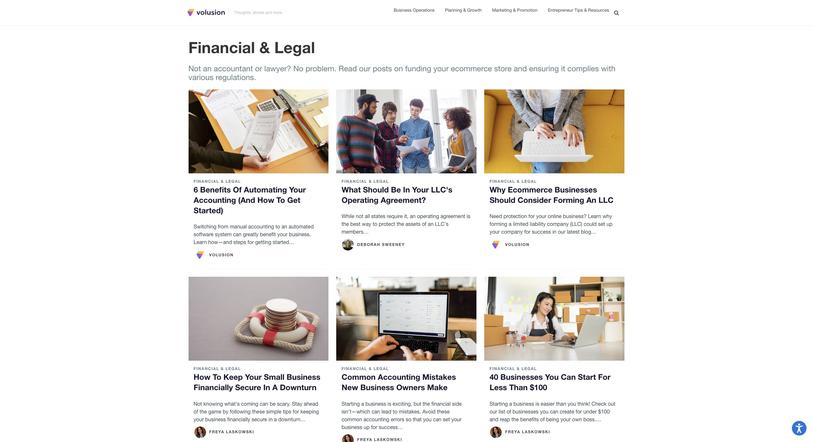Task type: vqa. For each thing, say whether or not it's contained in the screenshot.


Task type: locate. For each thing, give the bounding box(es) containing it.
or
[[255, 64, 262, 73]]

the up avoid
[[423, 401, 430, 407]]

business
[[365, 401, 386, 407], [513, 401, 534, 407], [205, 417, 226, 423], [342, 425, 362, 431]]

you down easier
[[540, 409, 548, 415]]

volusion
[[505, 242, 530, 247], [209, 253, 234, 258]]

1 vertical spatial company
[[501, 229, 523, 235]]

our left list
[[490, 409, 497, 415]]

& inside marketing & promotion link
[[513, 7, 516, 13]]

ecommerce
[[508, 185, 552, 194]]

starting up list
[[490, 401, 508, 407]]

& inside financial & legal why ecommerce businesses should consider forming an llc
[[517, 179, 520, 184]]

financial inside financial & legal what should be in your llc's operating agreement?
[[342, 179, 367, 184]]

for inside switching from manual accounting to an automated software system can greatly benefit your business. learn how—and steps for getting started…
[[248, 240, 254, 245]]

financial for financial & legal how to keep your small business financially secure in a downturn
[[194, 367, 219, 372]]

1 freya from the left
[[209, 430, 224, 435]]

1 horizontal spatial laskowski
[[522, 430, 550, 435]]

your inside the not an accountant or lawyer? no problem. read our posts on funding your ecommerce store and ensuring it complies with various regulations.
[[433, 64, 449, 73]]

volusion link for why ecommerce businesses should consider forming an llc
[[490, 239, 530, 252]]

freya laskowski
[[209, 430, 254, 435], [505, 430, 550, 435]]

2 vertical spatial business
[[360, 383, 394, 393]]

in inside financial & legal how to keep your small business financially secure in a downturn
[[263, 383, 270, 393]]

0 vertical spatial in
[[552, 229, 556, 235]]

1 vertical spatial businesses
[[500, 373, 543, 382]]

what's
[[224, 401, 240, 407]]

freya laskowski for secure
[[209, 430, 254, 435]]

software
[[194, 232, 214, 238]]

business up businesses
[[513, 401, 534, 407]]

a up isn't—which
[[361, 401, 364, 407]]

0 vertical spatial not
[[188, 64, 201, 73]]

how inside financial & legal how to keep your small business financially secure in a downturn
[[194, 373, 210, 382]]

accounting down lead
[[364, 417, 389, 423]]

starting
[[342, 401, 360, 407], [490, 401, 508, 407]]

&
[[463, 7, 466, 13], [513, 7, 516, 13], [584, 8, 587, 13], [259, 38, 270, 56], [221, 179, 224, 184], [369, 179, 372, 184], [517, 179, 520, 184], [221, 367, 224, 372], [369, 367, 372, 372], [517, 367, 520, 372]]

your up secure
[[245, 373, 262, 382]]

2 freya laskowski link from the left
[[490, 426, 550, 439]]

2 vertical spatial and
[[490, 417, 498, 423]]

to inside starting a business is exciting, but the financial side isn't—which can lead to mistakes. avoid these common accounting errors so that you can set your business up for success…
[[393, 409, 397, 415]]

0 vertical spatial accounting
[[248, 224, 274, 230]]

financially
[[227, 417, 250, 423]]

laskowski
[[226, 430, 254, 435], [522, 430, 550, 435]]

your inside financial & legal 6 benefits of automating your accounting (and how to get started)
[[289, 185, 306, 194]]

how inside financial & legal 6 benefits of automating your accounting (and how to get started)
[[257, 196, 274, 205]]

1 vertical spatial not
[[194, 401, 202, 407]]

& inside financial & legal 40 businesses you can start for less than $100
[[517, 367, 520, 372]]

marketing
[[492, 7, 512, 13]]

llc's inside financial & legal what should be in your llc's operating agreement?
[[431, 185, 452, 194]]

2 horizontal spatial our
[[558, 229, 565, 235]]

1 horizontal spatial freya laskowski link
[[490, 426, 550, 439]]

an
[[203, 64, 212, 73], [586, 196, 596, 205], [410, 214, 416, 219], [428, 221, 434, 227], [282, 224, 287, 230]]

accounting inside financial & legal common accounting mistakes new business owners make
[[378, 373, 420, 382]]

llc's
[[431, 185, 452, 194], [435, 221, 449, 227]]

0 horizontal spatial our
[[359, 64, 370, 73]]

to up benefit
[[275, 224, 280, 230]]

can
[[233, 232, 242, 238], [260, 401, 268, 407], [372, 409, 380, 415], [550, 409, 558, 415], [433, 417, 441, 423]]

2 vertical spatial in
[[269, 417, 273, 423]]

lead
[[382, 409, 391, 415]]

1 vertical spatial should
[[490, 196, 515, 205]]

financial up benefits
[[194, 179, 219, 184]]

& for marketing & promotion
[[513, 7, 516, 13]]

& for financial & legal how to keep your small business financially secure in a downturn
[[221, 367, 224, 372]]

financial inside financial & legal 40 businesses you can start for less than $100
[[490, 367, 515, 372]]

0 vertical spatial llc's
[[431, 185, 452, 194]]

2 horizontal spatial your
[[412, 185, 429, 194]]

& up than
[[517, 367, 520, 372]]

0 vertical spatial business
[[394, 7, 412, 13]]

llc's up agreement
[[431, 185, 452, 194]]

1 vertical spatial accounting
[[378, 373, 420, 382]]

is inside while not all states require it, an operating agreement is the best way to protect the assets of an llc's members…
[[467, 214, 470, 219]]

0 vertical spatial should
[[363, 185, 389, 194]]

& inside financial & legal 6 benefits of automating your accounting (and how to get started)
[[221, 179, 224, 184]]

financial inside financial & legal why ecommerce businesses should consider forming an llc
[[490, 179, 515, 184]]

0 horizontal spatial is
[[387, 401, 391, 407]]

0 horizontal spatial freya laskowski link
[[194, 426, 254, 439]]

0 horizontal spatial $100
[[530, 383, 547, 393]]

how up financially
[[194, 373, 210, 382]]

legal for financial & legal 40 businesses you can start for less than $100
[[522, 367, 537, 372]]

financial inside financial & legal how to keep your small business financially secure in a downturn
[[194, 367, 219, 372]]

why
[[490, 185, 506, 194]]

growth
[[467, 7, 482, 13]]

0 horizontal spatial volusion link
[[194, 249, 234, 262]]

to inside financial & legal how to keep your small business financially secure in a downturn
[[213, 373, 221, 382]]

for inside 'starting a business is easier than you think! check out our list of businesses you can create for under $100 and reap the benefits of being your own boss.…'
[[576, 409, 582, 415]]

1 horizontal spatial learn
[[588, 214, 601, 219]]

1 laskowski from the left
[[226, 430, 254, 435]]

a inside not knowing what's coming can be scary. stay ahead of the game by following these simple tips for keeping your business financially secure in a downturn…
[[274, 417, 277, 423]]

own
[[572, 417, 582, 423]]

1 horizontal spatial your
[[289, 185, 306, 194]]

to right way
[[373, 221, 377, 227]]

of up (and
[[233, 185, 242, 194]]

for left the success…
[[371, 425, 377, 431]]

$100 down you
[[530, 383, 547, 393]]

1 horizontal spatial volusion link
[[490, 239, 530, 252]]

a up reap
[[509, 401, 512, 407]]

& up common
[[369, 367, 372, 372]]

planning & growth link
[[445, 7, 482, 14]]

0 vertical spatial you
[[568, 401, 576, 407]]

1 horizontal spatial our
[[490, 409, 497, 415]]

0 vertical spatial businesses
[[555, 185, 597, 194]]

financial inside financial & legal common accounting mistakes new business owners make
[[342, 367, 367, 372]]

company
[[547, 221, 569, 227], [501, 229, 523, 235]]

how down automating
[[257, 196, 274, 205]]

businesses up the forming
[[555, 185, 597, 194]]

financial for financial & legal
[[188, 38, 255, 56]]

freya for less
[[505, 430, 520, 435]]

1 horizontal spatial set
[[598, 221, 605, 227]]

create
[[560, 409, 574, 415]]

way
[[362, 221, 371, 227]]

your for automating
[[289, 185, 306, 194]]

1 vertical spatial accounting
[[364, 417, 389, 423]]

is
[[467, 214, 470, 219], [387, 401, 391, 407], [535, 401, 539, 407]]

of inside financial & legal 6 benefits of automating your accounting (and how to get started)
[[233, 185, 242, 194]]

while not all states require it, an operating agreement is the best way to protect the assets of an llc's members…
[[342, 214, 470, 235]]

legal for financial & legal why ecommerce businesses should consider forming an llc
[[522, 179, 537, 184]]

& up operating
[[369, 179, 372, 184]]

0 horizontal spatial freya
[[209, 430, 224, 435]]

0 horizontal spatial up
[[364, 425, 370, 431]]

freya laskowski link for than
[[490, 426, 550, 439]]

business operations
[[394, 7, 435, 13]]

0 vertical spatial how
[[257, 196, 274, 205]]

in
[[552, 229, 556, 235], [263, 383, 270, 393], [269, 417, 273, 423]]

all
[[365, 214, 370, 219]]

legal up than
[[522, 367, 537, 372]]

automating
[[244, 185, 287, 194]]

up inside need protection for your online business? learn why forming a limited liability company (llc) could set up your company for success in our latest blog…
[[607, 221, 613, 227]]

your down the knowing
[[194, 417, 204, 423]]

0 vertical spatial accounting
[[194, 196, 236, 205]]

is up lead
[[387, 401, 391, 407]]

an up started…
[[282, 224, 287, 230]]

business down common
[[342, 425, 362, 431]]

should inside financial & legal why ecommerce businesses should consider forming an llc
[[490, 196, 515, 205]]

forming
[[553, 196, 584, 205]]

of down operating at the top right of page
[[422, 221, 426, 227]]

2 laskowski from the left
[[522, 430, 550, 435]]

0 vertical spatial up
[[607, 221, 613, 227]]

your
[[433, 64, 449, 73], [536, 214, 546, 219], [490, 229, 500, 235], [277, 232, 287, 238], [194, 417, 204, 423], [451, 417, 462, 423], [560, 417, 571, 423]]

0 horizontal spatial accounting
[[194, 196, 236, 205]]

our left latest
[[558, 229, 565, 235]]

0 horizontal spatial you
[[423, 417, 432, 423]]

1 vertical spatial business
[[287, 373, 320, 382]]

1 freya laskowski from the left
[[209, 430, 254, 435]]

2 horizontal spatial is
[[535, 401, 539, 407]]

laskowski down the financially
[[226, 430, 254, 435]]

get
[[287, 196, 300, 205]]

1 horizontal spatial accounting
[[364, 417, 389, 423]]

0 horizontal spatial should
[[363, 185, 389, 194]]

system
[[215, 232, 232, 238]]

1 vertical spatial our
[[558, 229, 565, 235]]

why
[[603, 214, 612, 219]]

1 vertical spatial volusion
[[209, 253, 234, 258]]

these down financial at the bottom right of the page
[[437, 409, 450, 415]]

agreement
[[440, 214, 465, 219]]

by
[[223, 409, 228, 415]]

& inside financial & legal what should be in your llc's operating agreement?
[[369, 179, 372, 184]]

0 horizontal spatial learn
[[194, 240, 207, 245]]

2 freya laskowski from the left
[[505, 430, 550, 435]]

businesses up than
[[500, 373, 543, 382]]

1 vertical spatial set
[[443, 417, 450, 423]]

your inside financial & legal what should be in your llc's operating agreement?
[[412, 185, 429, 194]]

businesses inside financial & legal why ecommerce businesses should consider forming an llc
[[555, 185, 597, 194]]

2 vertical spatial you
[[423, 417, 432, 423]]

1 these from the left
[[252, 409, 265, 415]]

freya laskowski link down the financially
[[194, 426, 254, 439]]

switching
[[194, 224, 216, 230]]

your right funding
[[433, 64, 449, 73]]

think!
[[578, 401, 590, 407]]

1 vertical spatial learn
[[194, 240, 207, 245]]

in down simple
[[269, 417, 273, 423]]

how to keep your small business financially secure in a downturn image
[[188, 277, 329, 361]]

2 freya from the left
[[505, 430, 520, 435]]

and right store
[[514, 64, 527, 73]]

and inside 'starting a business is easier than you think! check out our list of businesses you can create for under $100 and reap the benefits of being your own boss.…'
[[490, 417, 498, 423]]

set down financial at the bottom right of the page
[[443, 417, 450, 423]]

& inside entrepreneur tips & resources link
[[584, 8, 587, 13]]

operating
[[417, 214, 439, 219]]

of right list
[[507, 409, 511, 415]]

the right reap
[[512, 417, 519, 423]]

planning & growth
[[445, 7, 482, 13]]

is inside 'starting a business is easier than you think! check out our list of businesses you can create for under $100 and reap the benefits of being your own boss.…'
[[535, 401, 539, 407]]

complies
[[567, 64, 599, 73]]

& up benefits
[[221, 179, 224, 184]]

on
[[394, 64, 403, 73]]

should down why
[[490, 196, 515, 205]]

1 vertical spatial you
[[540, 409, 548, 415]]

$100 inside 'starting a business is easier than you think! check out our list of businesses you can create for under $100 and reap the benefits of being your own boss.…'
[[598, 409, 610, 415]]

you down avoid
[[423, 417, 432, 423]]

our right read
[[359, 64, 370, 73]]

to inside while not all states require it, an operating agreement is the best way to protect the assets of an llc's members…
[[373, 221, 377, 227]]

accounting down benefits
[[194, 196, 236, 205]]

and left reap
[[490, 417, 498, 423]]

0 vertical spatial learn
[[588, 214, 601, 219]]

than
[[509, 383, 528, 393]]

knowing
[[203, 401, 223, 407]]

simple
[[266, 409, 281, 415]]

(and
[[238, 196, 255, 205]]

0 vertical spatial our
[[359, 64, 370, 73]]

need protection for your online business? learn why forming a limited liability company (llc) could set up your company for success in our latest blog…
[[490, 214, 613, 235]]

starting for 40 businesses you can start for less than $100
[[490, 401, 508, 407]]

laskowski down benefits
[[522, 430, 550, 435]]

volusion link down the how—and
[[194, 249, 234, 262]]

in right success at right
[[552, 229, 556, 235]]

1 horizontal spatial businesses
[[555, 185, 597, 194]]

1 horizontal spatial is
[[467, 214, 470, 219]]

freya laskowski down benefits
[[505, 430, 550, 435]]

financial up financially
[[194, 367, 219, 372]]

1 horizontal spatial starting
[[490, 401, 508, 407]]

freya down reap
[[505, 430, 520, 435]]

you up create
[[568, 401, 576, 407]]

not inside not knowing what's coming can be scary. stay ahead of the game by following these simple tips for keeping your business financially secure in a downturn…
[[194, 401, 202, 407]]

to
[[276, 196, 285, 205], [373, 221, 377, 227], [275, 224, 280, 230], [213, 373, 221, 382], [393, 409, 397, 415]]

the
[[342, 221, 349, 227], [397, 221, 404, 227], [423, 401, 430, 407], [200, 409, 207, 415], [512, 417, 519, 423]]

can left "be"
[[260, 401, 268, 407]]

financial & legal why ecommerce businesses should consider forming an llc
[[490, 179, 614, 205]]

legal inside financial & legal why ecommerce businesses should consider forming an llc
[[522, 179, 537, 184]]

2 vertical spatial our
[[490, 409, 497, 415]]

freya laskowski for than
[[505, 430, 550, 435]]

a down simple
[[274, 417, 277, 423]]

these inside not knowing what's coming can be scary. stay ahead of the game by following these simple tips for keeping your business financially secure in a downturn…
[[252, 409, 265, 415]]

legal up keep
[[226, 367, 241, 372]]

can down avoid
[[433, 417, 441, 423]]

ecommerce
[[451, 64, 492, 73]]

a down protection
[[509, 221, 512, 227]]

business left "operations"
[[394, 7, 412, 13]]

1 freya laskowski link from the left
[[194, 426, 254, 439]]

1 vertical spatial in
[[263, 383, 270, 393]]

of left game
[[194, 409, 198, 415]]

our inside the not an accountant or lawyer? no problem. read our posts on funding your ecommerce store and ensuring it complies with various regulations.
[[359, 64, 370, 73]]

1 vertical spatial up
[[364, 425, 370, 431]]

business down game
[[205, 417, 226, 423]]

financial inside financial & legal 6 benefits of automating your accounting (and how to get started)
[[194, 179, 219, 184]]

up
[[607, 221, 613, 227], [364, 425, 370, 431]]

(llc)
[[570, 221, 582, 227]]

1 vertical spatial llc's
[[435, 221, 449, 227]]

sweeney
[[382, 242, 405, 247]]

not an accountant or lawyer? no problem. read our posts on funding your ecommerce store and ensuring it complies with various regulations.
[[188, 64, 615, 82]]

your right in
[[412, 185, 429, 194]]

laskowski for secure
[[226, 430, 254, 435]]

1 vertical spatial and
[[514, 64, 527, 73]]

side
[[452, 401, 462, 407]]

your down create
[[560, 417, 571, 423]]

1 horizontal spatial company
[[547, 221, 569, 227]]

1 horizontal spatial volusion
[[505, 242, 530, 247]]

0 vertical spatial volusion
[[505, 242, 530, 247]]

for right start
[[598, 373, 611, 382]]

2 horizontal spatial and
[[514, 64, 527, 73]]

accounting
[[248, 224, 274, 230], [364, 417, 389, 423]]

1 horizontal spatial how
[[257, 196, 274, 205]]

legal inside financial & legal 40 businesses you can start for less than $100
[[522, 367, 537, 372]]

that
[[413, 417, 422, 423]]

company down limited
[[501, 229, 523, 235]]

and inside the not an accountant or lawyer? no problem. read our posts on funding your ecommerce store and ensuring it complies with various regulations.
[[514, 64, 527, 73]]

in down small
[[263, 383, 270, 393]]

starting a business is exciting, but the financial side isn't—which can lead to mistakes. avoid these common accounting errors so that you can set your business up for success…
[[342, 401, 462, 431]]

it
[[561, 64, 565, 73]]

the inside not knowing what's coming can be scary. stay ahead of the game by following these simple tips for keeping your business financially secure in a downturn…
[[200, 409, 207, 415]]

& inside financial & legal common accounting mistakes new business owners make
[[369, 367, 372, 372]]

is right agreement
[[467, 214, 470, 219]]

volusion down the how—and
[[209, 253, 234, 258]]

financial & legal how to keep your small business financially secure in a downturn
[[194, 367, 320, 393]]

legal inside financial & legal common accounting mistakes new business owners make
[[374, 367, 389, 372]]

volusion down limited
[[505, 242, 530, 247]]

1 vertical spatial $100
[[598, 409, 610, 415]]

common accounting mistakes new business owners make image
[[336, 277, 477, 361]]

legal up common
[[374, 367, 389, 372]]

freya laskowski link for secure
[[194, 426, 254, 439]]

& inside planning & growth link
[[463, 7, 466, 13]]

your up get on the left top
[[289, 185, 306, 194]]

not
[[188, 64, 201, 73], [194, 401, 202, 407]]

1 starting from the left
[[342, 401, 360, 407]]

starting inside 'starting a business is easier than you think! check out our list of businesses you can create for under $100 and reap the benefits of being your own boss.…'
[[490, 401, 508, 407]]

started…
[[273, 240, 294, 245]]

legal inside financial & legal what should be in your llc's operating agreement?
[[374, 179, 389, 184]]

you
[[568, 401, 576, 407], [540, 409, 548, 415], [423, 417, 432, 423]]

& for financial & legal 40 businesses you can start for less than $100
[[517, 367, 520, 372]]

& for financial & legal why ecommerce businesses should consider forming an llc
[[517, 179, 520, 184]]

0 horizontal spatial these
[[252, 409, 265, 415]]

in inside need protection for your online business? learn why forming a limited liability company (llc) could set up your company for success in our latest blog…
[[552, 229, 556, 235]]

our inside need protection for your online business? learn why forming a limited liability company (llc) could set up your company for success in our latest blog…
[[558, 229, 565, 235]]

of
[[233, 185, 242, 194], [422, 221, 426, 227], [194, 409, 198, 415], [507, 409, 511, 415], [540, 417, 545, 423]]

legal up ecommerce
[[522, 179, 537, 184]]

should up operating
[[363, 185, 389, 194]]

1 horizontal spatial these
[[437, 409, 450, 415]]

financial for financial & legal why ecommerce businesses should consider forming an llc
[[490, 179, 515, 184]]

2 starting from the left
[[490, 401, 508, 407]]

0 horizontal spatial and
[[265, 10, 272, 15]]

out
[[608, 401, 615, 407]]

and left more.
[[265, 10, 272, 15]]

a
[[509, 221, 512, 227], [272, 383, 278, 393], [361, 401, 364, 407], [509, 401, 512, 407], [274, 417, 277, 423]]

for up own
[[576, 409, 582, 415]]

of inside while not all states require it, an operating agreement is the best way to protect the assets of an llc's members…
[[422, 221, 426, 227]]

1 horizontal spatial should
[[490, 196, 515, 205]]

while
[[342, 214, 354, 219]]

financial up what
[[342, 179, 367, 184]]

promotion
[[517, 7, 537, 13]]

0 vertical spatial $100
[[530, 383, 547, 393]]

business up downturn
[[287, 373, 320, 382]]

starting up isn't—which
[[342, 401, 360, 407]]

starting for common accounting mistakes new business owners make
[[342, 401, 360, 407]]

legal inside financial & legal how to keep your small business financially secure in a downturn
[[226, 367, 241, 372]]

1 horizontal spatial freya laskowski
[[505, 430, 550, 435]]

1 horizontal spatial up
[[607, 221, 613, 227]]

1 vertical spatial how
[[194, 373, 210, 382]]

2 these from the left
[[437, 409, 450, 415]]

to left get on the left top
[[276, 196, 285, 205]]

0 horizontal spatial volusion
[[209, 253, 234, 258]]

under
[[583, 409, 597, 415]]

these up secure
[[252, 409, 265, 415]]

search image
[[614, 10, 619, 15]]

1 horizontal spatial and
[[490, 417, 498, 423]]

financial up why
[[490, 179, 515, 184]]

llc's inside while not all states require it, an operating agreement is the best way to protect the assets of an llc's members…
[[435, 221, 449, 227]]

your up the liability
[[536, 214, 546, 219]]

0 horizontal spatial starting
[[342, 401, 360, 407]]

up down isn't—which
[[364, 425, 370, 431]]

0 horizontal spatial how
[[194, 373, 210, 382]]

& inside financial & legal how to keep your small business financially secure in a downturn
[[221, 367, 224, 372]]

1 horizontal spatial $100
[[598, 409, 610, 415]]

0 horizontal spatial laskowski
[[226, 430, 254, 435]]

0 vertical spatial set
[[598, 221, 605, 227]]

0 horizontal spatial set
[[443, 417, 450, 423]]

your down side
[[451, 417, 462, 423]]

volusion for why ecommerce businesses should consider forming an llc
[[505, 242, 530, 247]]

to up financially
[[213, 373, 221, 382]]

financial up common
[[342, 367, 367, 372]]

business inside "link"
[[394, 7, 412, 13]]

0 horizontal spatial freya laskowski
[[209, 430, 254, 435]]

to up errors
[[393, 409, 397, 415]]

& up or
[[259, 38, 270, 56]]

is inside starting a business is exciting, but the financial side isn't—which can lead to mistakes. avoid these common accounting errors so that you can set your business up for success…
[[387, 401, 391, 407]]

not inside the not an accountant or lawyer? no problem. read our posts on funding your ecommerce store and ensuring it complies with various regulations.
[[188, 64, 201, 73]]

business down common
[[360, 383, 394, 393]]

legal up no
[[274, 38, 315, 56]]

1 horizontal spatial accounting
[[378, 373, 420, 382]]

0 horizontal spatial your
[[245, 373, 262, 382]]

0 horizontal spatial businesses
[[500, 373, 543, 382]]

of left being
[[540, 417, 545, 423]]

& up ecommerce
[[517, 179, 520, 184]]

volusion link down limited
[[490, 239, 530, 252]]

businesses inside financial & legal 40 businesses you can start for less than $100
[[500, 373, 543, 382]]

legal inside financial & legal 6 benefits of automating your accounting (and how to get started)
[[226, 179, 241, 184]]

starting inside starting a business is exciting, but the financial side isn't—which can lead to mistakes. avoid these common accounting errors so that you can set your business up for success…
[[342, 401, 360, 407]]

financial & legal 6 benefits of automating your accounting (and how to get started)
[[194, 179, 306, 215]]

accounting inside switching from manual accounting to an automated software system can greatly benefit your business. learn how—and steps for getting started…
[[248, 224, 274, 230]]

an inside financial & legal why ecommerce businesses should consider forming an llc
[[586, 196, 596, 205]]

6
[[194, 185, 198, 194]]

best
[[350, 221, 360, 227]]

your up started…
[[277, 232, 287, 238]]

owners
[[396, 383, 425, 393]]

of inside not knowing what's coming can be scary. stay ahead of the game by following these simple tips for keeping your business financially secure in a downturn…
[[194, 409, 198, 415]]

freya laskowski link
[[194, 426, 254, 439], [490, 426, 550, 439]]

a down small
[[272, 383, 278, 393]]

can left lead
[[372, 409, 380, 415]]

exciting,
[[393, 401, 412, 407]]

up down why
[[607, 221, 613, 227]]

legal for financial & legal
[[274, 38, 315, 56]]

business inside not knowing what's coming can be scary. stay ahead of the game by following these simple tips for keeping your business financially secure in a downturn…
[[205, 417, 226, 423]]

learn up could
[[588, 214, 601, 219]]

0 horizontal spatial accounting
[[248, 224, 274, 230]]

1 horizontal spatial freya
[[505, 430, 520, 435]]



Task type: describe. For each thing, give the bounding box(es) containing it.
a inside need protection for your online business? learn why forming a limited liability company (llc) could set up your company for success in our latest blog…
[[509, 221, 512, 227]]

financial & legal what should be in your llc's operating agreement?
[[342, 179, 452, 205]]

legal for financial & legal common accounting mistakes new business owners make
[[374, 367, 389, 372]]

$100 inside financial & legal 40 businesses you can start for less than $100
[[530, 383, 547, 393]]

consider
[[518, 196, 551, 205]]

coming
[[241, 401, 258, 407]]

avoid
[[422, 409, 435, 415]]

the down require
[[397, 221, 404, 227]]

volusion link for 6 benefits of automating your accounting (and how to get started)
[[194, 249, 234, 262]]

0 vertical spatial and
[[265, 10, 272, 15]]

your down forming
[[490, 229, 500, 235]]

freya for financially
[[209, 430, 224, 435]]

business.
[[289, 232, 311, 238]]

more.
[[273, 10, 283, 15]]

businesses
[[513, 409, 539, 415]]

the inside starting a business is exciting, but the financial side isn't—which can lead to mistakes. avoid these common accounting errors so that you can set your business up for success…
[[423, 401, 430, 407]]

can inside switching from manual accounting to an automated software system can greatly benefit your business. learn how—and steps for getting started…
[[233, 232, 242, 238]]

be
[[270, 401, 276, 407]]

your inside starting a business is exciting, but the financial side isn't—which can lead to mistakes. avoid these common accounting errors so that you can set your business up for success…
[[451, 417, 462, 423]]

& for financial & legal 6 benefits of automating your accounting (and how to get started)
[[221, 179, 224, 184]]

learn inside switching from manual accounting to an automated software system can greatly benefit your business. learn how—and steps for getting started…
[[194, 240, 207, 245]]

accounting inside starting a business is exciting, but the financial side isn't—which can lead to mistakes. avoid these common accounting errors so that you can set your business up for success…
[[364, 417, 389, 423]]

the down while
[[342, 221, 349, 227]]

0 vertical spatial company
[[547, 221, 569, 227]]

game
[[208, 409, 221, 415]]

no
[[293, 64, 303, 73]]

financial for financial & legal 40 businesses you can start for less than $100
[[490, 367, 515, 372]]

for inside not knowing what's coming can be scary. stay ahead of the game by following these simple tips for keeping your business financially secure in a downturn…
[[293, 409, 299, 415]]

your inside financial & legal how to keep your small business financially secure in a downturn
[[245, 373, 262, 382]]

limited
[[513, 221, 528, 227]]

marketing & promotion link
[[492, 7, 537, 14]]

for down limited
[[524, 229, 530, 235]]

than
[[556, 401, 566, 407]]

protect
[[379, 221, 395, 227]]

& for financial & legal what should be in your llc's operating agreement?
[[369, 179, 372, 184]]

& for financial & legal common accounting mistakes new business owners make
[[369, 367, 372, 372]]

legal for financial & legal how to keep your small business financially secure in a downturn
[[226, 367, 241, 372]]

resources
[[588, 8, 609, 13]]

up inside starting a business is exciting, but the financial side isn't—which can lead to mistakes. avoid these common accounting errors so that you can set your business up for success…
[[364, 425, 370, 431]]

tips
[[575, 8, 583, 13]]

but
[[414, 401, 421, 407]]

deborah sweeney link
[[342, 239, 405, 252]]

an right the it,
[[410, 214, 416, 219]]

errors
[[391, 417, 404, 423]]

deborah sweeney
[[357, 242, 405, 247]]

deborah
[[357, 242, 380, 247]]

keeping
[[300, 409, 319, 415]]

online
[[548, 214, 562, 219]]

so
[[406, 417, 411, 423]]

easier
[[541, 401, 555, 407]]

stay
[[292, 401, 302, 407]]

mistakes.
[[399, 409, 421, 415]]

financial & legal common accounting mistakes new business owners make
[[342, 367, 456, 393]]

legal for financial & legal 6 benefits of automating your accounting (and how to get started)
[[226, 179, 241, 184]]

planning
[[445, 7, 462, 13]]

your inside not knowing what's coming can be scary. stay ahead of the game by following these simple tips for keeping your business financially secure in a downturn…
[[194, 417, 204, 423]]

manual
[[230, 224, 247, 230]]

agreement?
[[381, 196, 426, 205]]

read
[[339, 64, 357, 73]]

financial for financial & legal what should be in your llc's operating agreement?
[[342, 179, 367, 184]]

funding
[[405, 64, 431, 73]]

to inside financial & legal 6 benefits of automating your accounting (and how to get started)
[[276, 196, 285, 205]]

an down operating at the top right of page
[[428, 221, 434, 227]]

should inside financial & legal what should be in your llc's operating agreement?
[[363, 185, 389, 194]]

you inside starting a business is exciting, but the financial side isn't—which can lead to mistakes. avoid these common accounting errors so that you can set your business up for success…
[[423, 417, 432, 423]]

2 horizontal spatial you
[[568, 401, 576, 407]]

business inside financial & legal how to keep your small business financially secure in a downturn
[[287, 373, 320, 382]]

benefits
[[200, 185, 231, 194]]

greatly
[[243, 232, 259, 238]]

what should be in your llc's operating agreement? image
[[336, 89, 477, 174]]

ensuring
[[529, 64, 559, 73]]

various
[[188, 73, 214, 82]]

blog…
[[581, 229, 596, 235]]

business inside financial & legal common accounting mistakes new business owners make
[[360, 383, 394, 393]]

list
[[499, 409, 505, 415]]

40 businesses you can start for less than $100 image
[[484, 277, 625, 361]]

for up the liability
[[528, 214, 535, 219]]

6 benefits of automating your accounting (and how to get started) image
[[188, 89, 329, 174]]

not knowing what's coming can be scary. stay ahead of the game by following these simple tips for keeping your business financially secure in a downturn…
[[194, 401, 319, 423]]

not for not an accountant or lawyer? no problem. read our posts on funding your ecommerce store and ensuring it complies with various regulations.
[[188, 64, 201, 73]]

financial & legal 40 businesses you can start for less than $100
[[490, 367, 611, 393]]

success
[[532, 229, 551, 235]]

& for planning & growth
[[463, 7, 466, 13]]

liability
[[530, 221, 546, 227]]

financially
[[194, 383, 233, 393]]

entrepreneur tips & resources
[[548, 8, 609, 13]]

states
[[371, 214, 385, 219]]

from
[[218, 224, 228, 230]]

regulations.
[[216, 73, 256, 82]]

an inside the not an accountant or lawyer? no problem. read our posts on funding your ecommerce store and ensuring it complies with various regulations.
[[203, 64, 212, 73]]

in inside not knowing what's coming can be scary. stay ahead of the game by following these simple tips for keeping your business financially secure in a downturn…
[[269, 417, 273, 423]]

automated
[[289, 224, 314, 230]]

business?
[[563, 214, 587, 219]]

can inside 'starting a business is easier than you think! check out our list of businesses you can create for under $100 and reap the benefits of being your own boss.…'
[[550, 409, 558, 415]]

downturn…
[[278, 417, 306, 423]]

learn inside need protection for your online business? learn why forming a limited liability company (llc) could set up your company for success in our latest blog…
[[588, 214, 601, 219]]

assets
[[405, 221, 420, 227]]

can inside not knowing what's coming can be scary. stay ahead of the game by following these simple tips for keeping your business financially secure in a downturn…
[[260, 401, 268, 407]]

posts
[[373, 64, 392, 73]]

your for in
[[412, 185, 429, 194]]

financial for financial & legal common accounting mistakes new business owners make
[[342, 367, 367, 372]]

1 horizontal spatial you
[[540, 409, 548, 415]]

for inside financial & legal 40 businesses you can start for less than $100
[[598, 373, 611, 382]]

these inside starting a business is exciting, but the financial side isn't—which can lead to mistakes. avoid these common accounting errors so that you can set your business up for success…
[[437, 409, 450, 415]]

mistakes
[[422, 373, 456, 382]]

legal for financial & legal what should be in your llc's operating agreement?
[[374, 179, 389, 184]]

set inside starting a business is exciting, but the financial side isn't—which can lead to mistakes. avoid these common accounting errors so that you can set your business up for success…
[[443, 417, 450, 423]]

benefit
[[260, 232, 276, 238]]

& for financial & legal
[[259, 38, 270, 56]]

to inside switching from manual accounting to an automated software system can greatly benefit your business. learn how—and steps for getting started…
[[275, 224, 280, 230]]

require
[[387, 214, 403, 219]]

entrepreneur
[[548, 8, 573, 13]]

your inside switching from manual accounting to an automated software system can greatly benefit your business. learn how—and steps for getting started…
[[277, 232, 287, 238]]

benefits
[[520, 417, 539, 423]]

accounting inside financial & legal 6 benefits of automating your accounting (and how to get started)
[[194, 196, 236, 205]]

our inside 'starting a business is easier than you think! check out our list of businesses you can create for under $100 and reap the benefits of being your own boss.…'
[[490, 409, 497, 415]]

llc
[[598, 196, 614, 205]]

open accessibe: accessibility options, statement and help image
[[796, 424, 803, 434]]

is for 40 businesses you can start for less than $100
[[535, 401, 539, 407]]

a inside 'starting a business is easier than you think! check out our list of businesses you can create for under $100 and reap the benefits of being your own boss.…'
[[509, 401, 512, 407]]

tips
[[283, 409, 291, 415]]

in
[[403, 185, 410, 194]]

could
[[584, 221, 597, 227]]

small
[[264, 373, 284, 382]]

not
[[356, 214, 363, 219]]

boss.…
[[583, 417, 601, 423]]

set inside need protection for your online business? learn why forming a limited liability company (llc) could set up your company for success in our latest blog…
[[598, 221, 605, 227]]

members…
[[342, 229, 369, 235]]

with
[[601, 64, 615, 73]]

why ecommerce businesses should consider forming an llc image
[[484, 89, 625, 174]]

an inside switching from manual accounting to an automated software system can greatly benefit your business. learn how—and steps for getting started…
[[282, 224, 287, 230]]

financial for financial & legal 6 benefits of automating your accounting (and how to get started)
[[194, 179, 219, 184]]

stories
[[253, 10, 264, 15]]

0 horizontal spatial company
[[501, 229, 523, 235]]

success…
[[379, 425, 403, 431]]

business up lead
[[365, 401, 386, 407]]

business inside 'starting a business is easier than you think! check out our list of businesses you can create for under $100 and reap the benefits of being your own boss.…'
[[513, 401, 534, 407]]

you
[[545, 373, 559, 382]]

be
[[391, 185, 401, 194]]

is for common accounting mistakes new business owners make
[[387, 401, 391, 407]]

forming
[[490, 221, 507, 227]]

store
[[494, 64, 512, 73]]

keep
[[223, 373, 243, 382]]

volusion for 6 benefits of automating your accounting (and how to get started)
[[209, 253, 234, 258]]

your inside 'starting a business is easier than you think! check out our list of businesses you can create for under $100 and reap the benefits of being your own boss.…'
[[560, 417, 571, 423]]

make
[[427, 383, 448, 393]]

start
[[578, 373, 596, 382]]

started)
[[194, 206, 223, 215]]

what
[[342, 185, 361, 194]]

for inside starting a business is exciting, but the financial side isn't—which can lead to mistakes. avoid these common accounting errors so that you can set your business up for success…
[[371, 425, 377, 431]]

a inside financial & legal how to keep your small business financially secure in a downturn
[[272, 383, 278, 393]]

can
[[561, 373, 576, 382]]

not for not knowing what's coming can be scary. stay ahead of the game by following these simple tips for keeping your business financially secure in a downturn…
[[194, 401, 202, 407]]

the inside 'starting a business is easier than you think! check out our list of businesses you can create for under $100 and reap the benefits of being your own boss.…'
[[512, 417, 519, 423]]

laskowski for than
[[522, 430, 550, 435]]

a inside starting a business is exciting, but the financial side isn't—which can lead to mistakes. avoid these common accounting errors so that you can set your business up for success…
[[361, 401, 364, 407]]

need
[[490, 214, 502, 219]]



